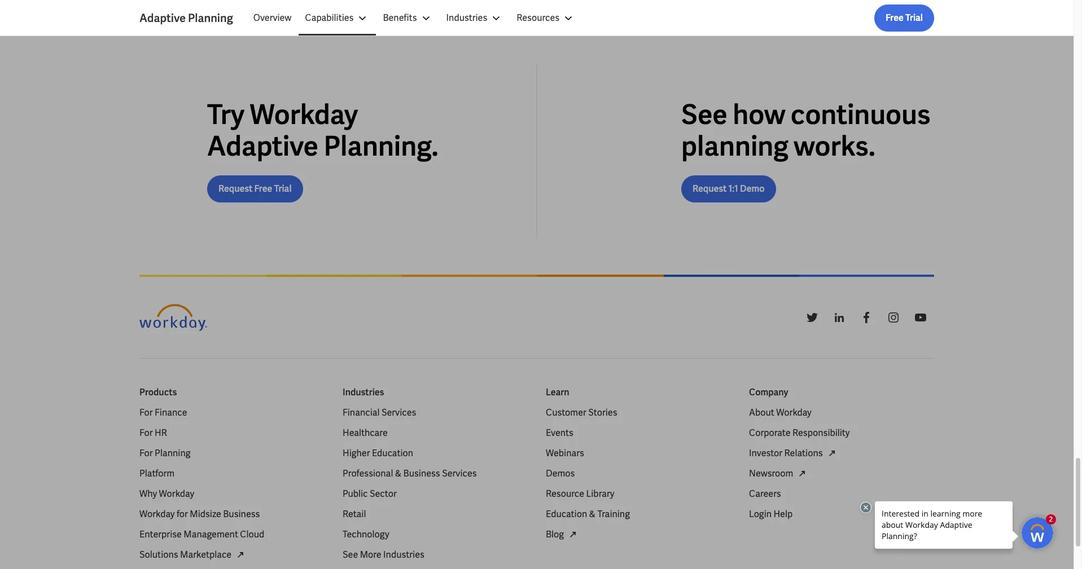 Task type: locate. For each thing, give the bounding box(es) containing it.
corporate responsibility link
[[750, 427, 850, 441]]

1:1
[[729, 183, 739, 195]]

1 vertical spatial free
[[254, 183, 272, 195]]

business up cloud
[[223, 509, 260, 521]]

education inside higher education link
[[372, 448, 414, 460]]

industries inside "link"
[[384, 550, 425, 562]]

midsize
[[190, 509, 221, 521]]

workday for why
[[159, 489, 194, 501]]

&
[[395, 468, 402, 480], [590, 509, 596, 521]]

login
[[750, 509, 772, 521]]

see
[[682, 97, 728, 132], [343, 550, 358, 562]]

trial inside list
[[906, 12, 924, 24]]

opens in a new tab image down responsibility
[[826, 448, 839, 461]]

higher education
[[343, 448, 414, 460]]

& up sector
[[395, 468, 402, 480]]

1 vertical spatial business
[[223, 509, 260, 521]]

for inside "link"
[[140, 407, 153, 419]]

0 horizontal spatial education
[[372, 448, 414, 460]]

customer stories link
[[546, 407, 618, 420]]

2 vertical spatial opens in a new tab image
[[234, 549, 248, 563]]

request inside 'link'
[[219, 183, 253, 195]]

for for for planning
[[140, 448, 153, 460]]

hr
[[155, 428, 167, 440]]

public sector
[[343, 489, 397, 501]]

continuous
[[791, 97, 931, 132]]

0 vertical spatial for
[[140, 407, 153, 419]]

0 vertical spatial free
[[886, 12, 904, 24]]

list containing customer stories
[[546, 407, 732, 542]]

for finance
[[140, 407, 187, 419]]

free trial link
[[875, 5, 935, 32]]

0 vertical spatial &
[[395, 468, 402, 480]]

opens in a new tab image
[[826, 448, 839, 461], [796, 468, 810, 481], [234, 549, 248, 563]]

retail
[[343, 509, 366, 521]]

solutions marketplace
[[140, 550, 232, 562]]

see inside 'see how continuous planning works.'
[[682, 97, 728, 132]]

adaptive
[[140, 11, 186, 25], [207, 129, 319, 164]]

free
[[886, 12, 904, 24], [254, 183, 272, 195]]

industries
[[447, 12, 488, 24], [343, 387, 384, 399], [384, 550, 425, 562]]

0 vertical spatial see
[[682, 97, 728, 132]]

workday inside the try workday adaptive planning.
[[250, 97, 358, 132]]

for
[[140, 407, 153, 419], [140, 428, 153, 440], [140, 448, 153, 460]]

learn
[[546, 387, 570, 399]]

workday inside "link"
[[159, 489, 194, 501]]

opens in a new tab image down relations
[[796, 468, 810, 481]]

see left more
[[343, 550, 358, 562]]

go to instagram image
[[887, 311, 901, 325]]

list for products
[[140, 407, 325, 570]]

adaptive planning
[[140, 11, 233, 25]]

relations
[[785, 448, 823, 460]]

education
[[372, 448, 414, 460], [546, 509, 588, 521]]

1 horizontal spatial &
[[590, 509, 596, 521]]

3 for from the top
[[140, 448, 153, 460]]

0 horizontal spatial &
[[395, 468, 402, 480]]

0 vertical spatial education
[[372, 448, 414, 460]]

help
[[774, 509, 793, 521]]

request
[[219, 183, 253, 195], [693, 183, 727, 195]]

trial inside 'link'
[[274, 183, 292, 195]]

list containing for finance
[[140, 407, 325, 570]]

2 horizontal spatial opens in a new tab image
[[826, 448, 839, 461]]

1 horizontal spatial business
[[404, 468, 440, 480]]

list containing financial services
[[343, 407, 528, 563]]

newsroom
[[750, 468, 794, 480]]

library
[[587, 489, 615, 501]]

financial
[[343, 407, 380, 419]]

0 vertical spatial trial
[[906, 12, 924, 24]]

solutions
[[140, 550, 178, 562]]

1 horizontal spatial opens in a new tab image
[[796, 468, 810, 481]]

trial
[[906, 12, 924, 24], [274, 183, 292, 195]]

1 vertical spatial education
[[546, 509, 588, 521]]

go to youtube image
[[915, 311, 928, 325]]

professional & business services
[[343, 468, 477, 480]]

2 vertical spatial for
[[140, 448, 153, 460]]

0 horizontal spatial see
[[343, 550, 358, 562]]

planning
[[682, 129, 789, 164]]

for finance link
[[140, 407, 187, 420]]

education down resource
[[546, 509, 588, 521]]

2 vertical spatial industries
[[384, 550, 425, 562]]

1 horizontal spatial trial
[[906, 12, 924, 24]]

request 1:1 demo link
[[682, 176, 776, 203]]

menu
[[247, 5, 582, 32]]

free trial
[[886, 12, 924, 24]]

see for see how continuous planning works.
[[682, 97, 728, 132]]

see left the how
[[682, 97, 728, 132]]

opens in a new tab image for newsroom
[[796, 468, 810, 481]]

for left hr
[[140, 428, 153, 440]]

0 horizontal spatial adaptive
[[140, 11, 186, 25]]

1 vertical spatial industries
[[343, 387, 384, 399]]

newsroom link
[[750, 468, 810, 481]]

1 vertical spatial trial
[[274, 183, 292, 195]]

planning inside list
[[155, 448, 191, 460]]

workday for try
[[250, 97, 358, 132]]

opens in a new tab image down cloud
[[234, 549, 248, 563]]

benefits button
[[376, 5, 440, 32]]

& for professional
[[395, 468, 402, 480]]

1 horizontal spatial services
[[442, 468, 477, 480]]

list for learn
[[546, 407, 732, 542]]

& for education
[[590, 509, 596, 521]]

0 vertical spatial planning
[[188, 11, 233, 25]]

list containing about workday
[[750, 407, 935, 522]]

request free trial
[[219, 183, 292, 195]]

1 vertical spatial &
[[590, 509, 596, 521]]

1 horizontal spatial request
[[693, 183, 727, 195]]

for for for hr
[[140, 428, 153, 440]]

& left training
[[590, 509, 596, 521]]

planning
[[188, 11, 233, 25], [155, 448, 191, 460]]

0 horizontal spatial opens in a new tab image
[[234, 549, 248, 563]]

1 horizontal spatial free
[[886, 12, 904, 24]]

1 vertical spatial opens in a new tab image
[[796, 468, 810, 481]]

0 vertical spatial services
[[382, 407, 417, 419]]

1 vertical spatial adaptive
[[207, 129, 319, 164]]

0 vertical spatial adaptive
[[140, 11, 186, 25]]

1 horizontal spatial education
[[546, 509, 588, 521]]

1 horizontal spatial see
[[682, 97, 728, 132]]

0 horizontal spatial free
[[254, 183, 272, 195]]

opens in a new tab image for solutions marketplace
[[234, 549, 248, 563]]

how
[[733, 97, 786, 132]]

solutions marketplace link
[[140, 549, 248, 563]]

blog
[[546, 529, 564, 541]]

business down higher education link
[[404, 468, 440, 480]]

overview link
[[247, 5, 299, 32]]

1 request from the left
[[219, 183, 253, 195]]

investor
[[750, 448, 783, 460]]

try
[[207, 97, 245, 132]]

0 horizontal spatial services
[[382, 407, 417, 419]]

education inside education & training link
[[546, 509, 588, 521]]

0 horizontal spatial request
[[219, 183, 253, 195]]

capabilities
[[305, 12, 354, 24]]

free inside list
[[886, 12, 904, 24]]

2 for from the top
[[140, 428, 153, 440]]

for down the for hr link
[[140, 448, 153, 460]]

education up professional & business services in the bottom left of the page
[[372, 448, 414, 460]]

why workday link
[[140, 488, 194, 502]]

1 vertical spatial for
[[140, 428, 153, 440]]

planning inside 'link'
[[188, 11, 233, 25]]

1 vertical spatial services
[[442, 468, 477, 480]]

1 vertical spatial planning
[[155, 448, 191, 460]]

1 for from the top
[[140, 407, 153, 419]]

0 vertical spatial industries
[[447, 12, 488, 24]]

free inside 'link'
[[254, 183, 272, 195]]

login help
[[750, 509, 793, 521]]

for up for hr
[[140, 407, 153, 419]]

1 horizontal spatial adaptive
[[207, 129, 319, 164]]

2 request from the left
[[693, 183, 727, 195]]

list
[[247, 5, 935, 32], [140, 407, 325, 570], [343, 407, 528, 563], [546, 407, 732, 542], [750, 407, 935, 522]]

0 vertical spatial business
[[404, 468, 440, 480]]

planning.
[[324, 129, 439, 164]]

capabilities button
[[299, 5, 376, 32]]

1 vertical spatial see
[[343, 550, 358, 562]]

0 horizontal spatial trial
[[274, 183, 292, 195]]

for
[[177, 509, 188, 521]]

stories
[[589, 407, 618, 419]]

business
[[404, 468, 440, 480], [223, 509, 260, 521]]

see inside "link"
[[343, 550, 358, 562]]

resource library
[[546, 489, 615, 501]]

why workday
[[140, 489, 194, 501]]

0 vertical spatial opens in a new tab image
[[826, 448, 839, 461]]

enterprise management cloud link
[[140, 529, 265, 542]]



Task type: vqa. For each thing, say whether or not it's contained in the screenshot.
financial
yes



Task type: describe. For each thing, give the bounding box(es) containing it.
education & training link
[[546, 509, 630, 522]]

planning for adaptive planning
[[188, 11, 233, 25]]

finance
[[155, 407, 187, 419]]

products
[[140, 387, 177, 399]]

request free trial link
[[207, 176, 303, 203]]

professional & business services link
[[343, 468, 477, 481]]

menu containing overview
[[247, 5, 582, 32]]

demo
[[741, 183, 765, 195]]

events link
[[546, 427, 574, 441]]

financial services
[[343, 407, 417, 419]]

company
[[750, 387, 789, 399]]

financial services link
[[343, 407, 417, 420]]

higher education link
[[343, 448, 414, 461]]

0 horizontal spatial business
[[223, 509, 260, 521]]

public
[[343, 489, 368, 501]]

investor relations link
[[750, 448, 839, 461]]

adaptive inside 'link'
[[140, 11, 186, 25]]

corporate
[[750, 428, 791, 440]]

training
[[598, 509, 630, 521]]

why
[[140, 489, 157, 501]]

adaptive inside the try workday adaptive planning.
[[207, 129, 319, 164]]

go to the homepage image
[[140, 305, 207, 332]]

resource library link
[[546, 488, 615, 502]]

resources button
[[510, 5, 582, 32]]

benefits
[[383, 12, 417, 24]]

more
[[360, 550, 382, 562]]

list for industries
[[343, 407, 528, 563]]

customer stories
[[546, 407, 618, 419]]

management
[[184, 529, 238, 541]]

customer
[[546, 407, 587, 419]]

adaptive planning link
[[140, 10, 247, 26]]

professional
[[343, 468, 393, 480]]

careers
[[750, 489, 782, 501]]

go to facebook image
[[860, 311, 874, 325]]

webinars
[[546, 448, 585, 460]]

request for try workday adaptive planning.
[[219, 183, 253, 195]]

request for see how continuous planning works.
[[693, 183, 727, 195]]

about workday
[[750, 407, 812, 419]]

enterprise management cloud
[[140, 529, 265, 541]]

webinars link
[[546, 448, 585, 461]]

blog link
[[546, 529, 580, 542]]

services inside professional & business services link
[[442, 468, 477, 480]]

sector
[[370, 489, 397, 501]]

marketplace
[[180, 550, 232, 562]]

works.
[[794, 129, 876, 164]]

responsibility
[[793, 428, 850, 440]]

about workday link
[[750, 407, 812, 420]]

go to linkedin image
[[833, 311, 847, 325]]

opens in a new tab image
[[567, 529, 580, 542]]

go to twitter image
[[806, 311, 820, 325]]

education & training
[[546, 509, 630, 521]]

see more industries link
[[343, 549, 425, 563]]

overview
[[254, 12, 292, 24]]

for planning
[[140, 448, 191, 460]]

planning for for planning
[[155, 448, 191, 460]]

services inside financial services link
[[382, 407, 417, 419]]

events
[[546, 428, 574, 440]]

workday for about
[[777, 407, 812, 419]]

industries button
[[440, 5, 510, 32]]

enterprise
[[140, 529, 182, 541]]

about
[[750, 407, 775, 419]]

login help link
[[750, 509, 793, 522]]

corporate responsibility
[[750, 428, 850, 440]]

demos
[[546, 468, 575, 480]]

healthcare
[[343, 428, 388, 440]]

list for company
[[750, 407, 935, 522]]

try workday adaptive planning.
[[207, 97, 439, 164]]

higher
[[343, 448, 370, 460]]

careers link
[[750, 488, 782, 502]]

for planning link
[[140, 448, 191, 461]]

industries inside dropdown button
[[447, 12, 488, 24]]

investor relations
[[750, 448, 823, 460]]

for hr link
[[140, 427, 167, 441]]

demos link
[[546, 468, 575, 481]]

list containing overview
[[247, 5, 935, 32]]

see how continuous planning works.
[[682, 97, 931, 164]]

platform link
[[140, 468, 175, 481]]

see for see more industries
[[343, 550, 358, 562]]

opens in a new tab image for investor relations
[[826, 448, 839, 461]]

technology link
[[343, 529, 390, 542]]

public sector link
[[343, 488, 397, 502]]

workday for midsize business
[[140, 509, 260, 521]]

technology
[[343, 529, 390, 541]]

platform
[[140, 468, 175, 480]]

for for for finance
[[140, 407, 153, 419]]

request 1:1 demo
[[693, 183, 765, 195]]

healthcare link
[[343, 427, 388, 441]]

for hr
[[140, 428, 167, 440]]

cloud
[[240, 529, 265, 541]]

see more industries
[[343, 550, 425, 562]]



